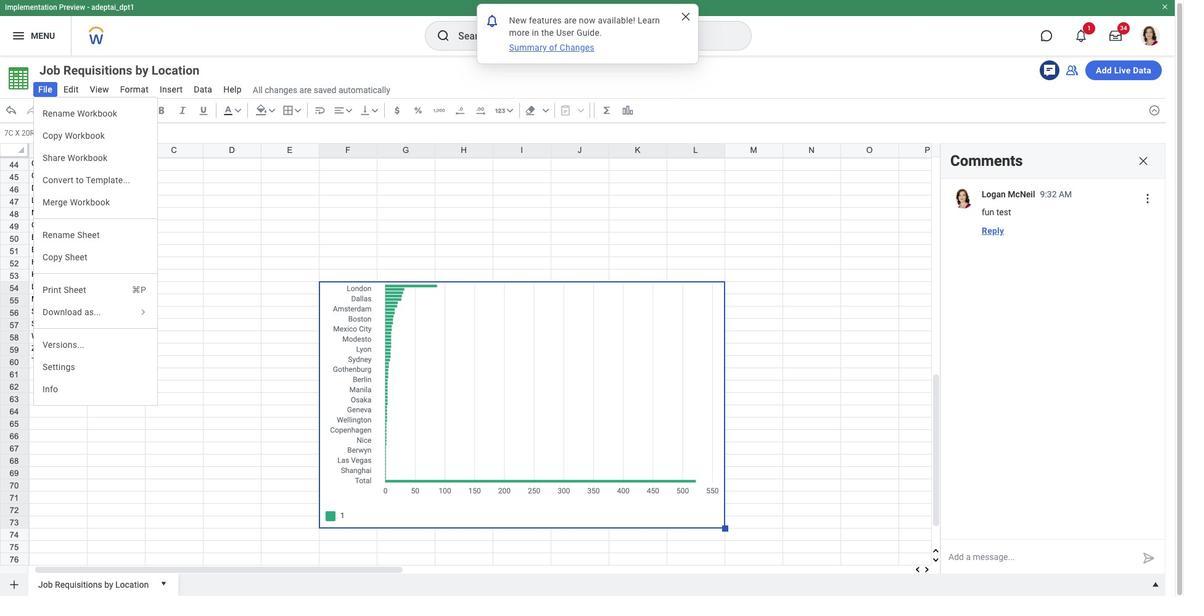 Task type: vqa. For each thing, say whether or not it's contained in the screenshot.
chevron left small image
no



Task type: locate. For each thing, give the bounding box(es) containing it.
data right live
[[1133, 65, 1152, 75]]

0 horizontal spatial location
[[115, 580, 149, 589]]

job up file
[[39, 63, 60, 78]]

rename workbook
[[43, 109, 117, 118]]

2 chevron down small image from the left
[[540, 104, 552, 117]]

chevron down small image down the help
[[232, 104, 244, 117]]

features
[[529, 15, 562, 25]]

workbook up convert to template...
[[68, 153, 108, 163]]

are inside new features are now available! learn more in the user guide. summary of changes
[[564, 15, 577, 25]]

5 chevron down small image from the left
[[369, 104, 381, 117]]

1 vertical spatial are
[[299, 85, 312, 95]]

template...
[[86, 175, 130, 185]]

1 vertical spatial data
[[194, 85, 212, 94]]

chevron down small image left border all icon
[[266, 104, 278, 117]]

2 rename from the top
[[43, 230, 75, 240]]

1 vertical spatial rename
[[43, 230, 75, 240]]

are up the "user"
[[564, 15, 577, 25]]

1 horizontal spatial by
[[135, 63, 148, 78]]

sheet for print sheet
[[64, 285, 86, 295]]

sheet down rename sheet
[[65, 252, 87, 262]]

chevron down small image
[[504, 104, 516, 117], [540, 104, 552, 117]]

related actions vertical image
[[1142, 192, 1154, 205]]

chevron down small image for align left image
[[343, 104, 355, 117]]

caret down small image
[[157, 577, 170, 590]]

sheet
[[77, 230, 100, 240], [65, 252, 87, 262], [64, 285, 86, 295]]

chevron down small image left text wrap image
[[292, 104, 304, 117]]

0 vertical spatial rename
[[43, 109, 75, 118]]

as...
[[84, 307, 101, 317]]

job right add footer ws icon
[[38, 580, 53, 589]]

1 chevron down small image from the left
[[504, 104, 516, 117]]

chart image
[[622, 104, 634, 117]]

1 vertical spatial location
[[115, 580, 149, 589]]

job requisitions by location
[[39, 63, 200, 78], [38, 580, 149, 589]]

chevron down small image
[[232, 104, 244, 117], [266, 104, 278, 117], [292, 104, 304, 117], [343, 104, 355, 117], [369, 104, 381, 117]]

1 horizontal spatial data
[[1133, 65, 1152, 75]]

info
[[43, 384, 58, 394]]

percentage image
[[412, 104, 424, 117]]

chevron down small image for border all icon
[[292, 104, 304, 117]]

data inside menus menu bar
[[194, 85, 212, 94]]

1 vertical spatial copy
[[43, 252, 63, 262]]

justify image
[[11, 28, 26, 43]]

add
[[1096, 65, 1112, 75]]

are inside all changes are saved automatically button
[[299, 85, 312, 95]]

0 horizontal spatial chevron down small image
[[504, 104, 516, 117]]

sheet up copy sheet
[[77, 230, 100, 240]]

job
[[39, 63, 60, 78], [38, 580, 53, 589]]

am
[[1059, 189, 1072, 199]]

chevron down small image left "dollar sign" image
[[369, 104, 381, 117]]

remove zero image
[[454, 104, 466, 117]]

0 vertical spatial sheet
[[77, 230, 100, 240]]

convert to template...
[[43, 175, 130, 185]]

convert
[[43, 175, 74, 185]]

italics image
[[176, 104, 189, 117]]

x image
[[1137, 155, 1150, 167]]

1 horizontal spatial chevron down small image
[[540, 104, 552, 117]]

chevron down small image left align bottom image
[[343, 104, 355, 117]]

workbook down view at top
[[77, 109, 117, 118]]

0 vertical spatial copy
[[43, 131, 63, 141]]

add live data
[[1096, 65, 1152, 75]]

chevron up circle image
[[1148, 104, 1161, 117]]

2 vertical spatial sheet
[[64, 285, 86, 295]]

x image
[[679, 10, 692, 23]]

data up the underline image at the left top of the page
[[194, 85, 212, 94]]

0 vertical spatial job requisitions by location
[[39, 63, 200, 78]]

automatically
[[339, 85, 390, 95]]

34 button
[[1102, 22, 1130, 49]]

workbook for share workbook
[[68, 153, 108, 163]]

saved
[[314, 85, 336, 95]]

2 copy from the top
[[43, 252, 63, 262]]

1 vertical spatial job requisitions by location button
[[33, 574, 154, 593]]

0 horizontal spatial data
[[194, 85, 212, 94]]

rename for rename sheet
[[43, 230, 75, 240]]

download as... menu item
[[34, 301, 157, 323]]

1 button
[[1068, 22, 1095, 49]]

job requisitions by location button
[[33, 62, 222, 79], [33, 574, 154, 593]]

dialog
[[476, 4, 699, 64]]

0 vertical spatial data
[[1133, 65, 1152, 75]]

copy for copy workbook
[[43, 131, 63, 141]]

data
[[1133, 65, 1152, 75], [194, 85, 212, 94]]

copy workbook
[[43, 131, 105, 141]]

rename up copy sheet
[[43, 230, 75, 240]]

0 horizontal spatial are
[[299, 85, 312, 95]]

file menu
[[33, 97, 158, 406]]

copy up share
[[43, 131, 63, 141]]

menu item
[[34, 279, 157, 301]]

requisitions
[[63, 63, 132, 78], [55, 580, 102, 589]]

autosum image
[[601, 104, 613, 117]]

new
[[509, 15, 527, 25]]

guide.
[[577, 28, 602, 38]]

0 horizontal spatial by
[[104, 580, 113, 589]]

rename up chart
[[43, 109, 75, 118]]

1 vertical spatial sheet
[[65, 252, 87, 262]]

dialog containing new features are now available! learn more in the user guide.
[[476, 4, 699, 64]]

versions...
[[43, 340, 85, 350]]

34
[[1120, 25, 1127, 31]]

adeptai_dpt1
[[91, 3, 134, 12]]

1 chevron down small image from the left
[[232, 104, 244, 117]]

view
[[90, 85, 109, 94]]

changes
[[265, 85, 297, 95]]

share workbook
[[43, 153, 108, 163]]

fun test
[[982, 207, 1011, 217]]

chevron down small image right eraser "image" on the left of the page
[[540, 104, 552, 117]]

media classroom image
[[1065, 63, 1079, 78]]

numbers image
[[494, 104, 506, 117]]

by left caret down small image
[[104, 580, 113, 589]]

rename for rename workbook
[[43, 109, 75, 118]]

rename
[[43, 109, 75, 118], [43, 230, 75, 240]]

all changes are saved automatically button
[[248, 84, 390, 96]]

workbook
[[77, 109, 117, 118], [65, 131, 105, 141], [68, 153, 108, 163], [70, 197, 110, 207]]

3 chevron down small image from the left
[[292, 104, 304, 117]]

activity stream image
[[1042, 63, 1057, 78]]

1 horizontal spatial are
[[564, 15, 577, 25]]

in
[[532, 28, 539, 38]]

0 vertical spatial job
[[39, 63, 60, 78]]

0 vertical spatial are
[[564, 15, 577, 25]]

None field
[[1138, 189, 1158, 208]]

to
[[76, 175, 84, 185]]

9:32
[[1040, 189, 1057, 199]]

now
[[579, 15, 596, 25]]

location up insert
[[152, 63, 200, 78]]

logan mcneil image
[[954, 189, 973, 208]]

are left saved
[[299, 85, 312, 95]]

logan
[[982, 189, 1006, 199]]

are
[[564, 15, 577, 25], [299, 85, 312, 95]]

copy
[[43, 131, 63, 141], [43, 252, 63, 262]]

1 rename from the top
[[43, 109, 75, 118]]

4 chevron down small image from the left
[[343, 104, 355, 117]]

by up menus menu bar
[[135, 63, 148, 78]]

by
[[135, 63, 148, 78], [104, 580, 113, 589]]

logan mcneil 9:32 am
[[982, 189, 1072, 199]]

edit
[[63, 85, 79, 94]]

None text field
[[1, 125, 44, 142]]

chart
[[51, 129, 69, 138]]

workbook down rename workbook on the top
[[65, 131, 105, 141]]

rename sheet
[[43, 230, 100, 240]]

1 vertical spatial job requisitions by location
[[38, 580, 149, 589]]

notifications large image
[[1075, 30, 1087, 42]]

border all image
[[282, 104, 294, 117]]

location left caret down small image
[[115, 580, 149, 589]]

location
[[152, 63, 200, 78], [115, 580, 149, 589]]

-
[[87, 3, 90, 12]]

caret up image
[[1150, 579, 1162, 591]]

0 vertical spatial location
[[152, 63, 200, 78]]

copy down rename sheet
[[43, 252, 63, 262]]

are for changes
[[299, 85, 312, 95]]

copy for copy sheet
[[43, 252, 63, 262]]

sheet up download as... at the left of the page
[[64, 285, 86, 295]]

chevron down small image left eraser "image" on the left of the page
[[504, 104, 516, 117]]

grid
[[0, 0, 1184, 588]]

print
[[43, 285, 61, 295]]

1 copy from the top
[[43, 131, 63, 141]]

available!
[[598, 15, 636, 25]]

workbook down convert to template...
[[70, 197, 110, 207]]

application
[[941, 540, 1165, 574]]

download
[[43, 307, 82, 317]]

summary of changes link
[[508, 41, 596, 54]]

Add a message... text field
[[941, 540, 1138, 574]]

the
[[541, 28, 554, 38]]

format
[[120, 85, 149, 94]]

0 vertical spatial job requisitions by location button
[[33, 62, 222, 79]]



Task type: describe. For each thing, give the bounding box(es) containing it.
sheet for copy sheet
[[65, 252, 87, 262]]

insert
[[160, 85, 183, 94]]

inbox large image
[[1110, 30, 1122, 42]]

print sheet
[[43, 285, 86, 295]]

live
[[1114, 65, 1131, 75]]

eraser image
[[524, 104, 536, 117]]

new features are now available! learn more in the user guide. summary of changes
[[509, 15, 662, 52]]

⌘p
[[132, 285, 146, 295]]

all changes are saved automatically
[[253, 85, 390, 95]]

text wrap image
[[314, 104, 326, 117]]

thousands comma image
[[433, 104, 445, 117]]

notifications image
[[484, 13, 499, 28]]

toolbar container region
[[0, 98, 1144, 123]]

undo l image
[[5, 104, 17, 117]]

menu item containing print sheet
[[34, 279, 157, 301]]

learn
[[638, 15, 660, 25]]

bold image
[[155, 104, 168, 117]]

chevron down small image for align bottom image
[[369, 104, 381, 117]]

1
[[1087, 25, 1091, 31]]

2 job requisitions by location button from the top
[[33, 574, 154, 593]]

share
[[43, 153, 65, 163]]

workbook for rename workbook
[[77, 109, 117, 118]]

1 vertical spatial job
[[38, 580, 53, 589]]

search image
[[436, 28, 451, 43]]

summary
[[509, 43, 547, 52]]

underline image
[[197, 104, 210, 117]]

align left image
[[333, 104, 345, 117]]

file
[[38, 85, 52, 94]]

reply button
[[977, 221, 1009, 241]]

menu
[[31, 31, 55, 40]]

0 vertical spatial requisitions
[[63, 63, 132, 78]]

are for features
[[564, 15, 577, 25]]

copy sheet
[[43, 252, 87, 262]]

2 chevron down small image from the left
[[266, 104, 278, 117]]

sheet for rename sheet
[[77, 230, 100, 240]]

changes
[[560, 43, 595, 52]]

menu button
[[0, 16, 71, 56]]

more
[[509, 28, 530, 38]]

send image
[[1142, 551, 1156, 566]]

1 job requisitions by location button from the top
[[33, 62, 222, 79]]

fun
[[982, 207, 994, 217]]

add live data button
[[1086, 60, 1162, 80]]

none field inside comments region
[[1138, 189, 1158, 208]]

1 vertical spatial by
[[104, 580, 113, 589]]

implementation preview -   adeptai_dpt1
[[5, 3, 134, 12]]

workbook for merge workbook
[[70, 197, 110, 207]]

data inside button
[[1133, 65, 1152, 75]]

help
[[223, 85, 242, 94]]

1 horizontal spatial location
[[152, 63, 200, 78]]

preview
[[59, 3, 85, 12]]

mcneil
[[1008, 189, 1035, 199]]

of
[[549, 43, 558, 52]]

all
[[253, 85, 263, 95]]

menu banner
[[0, 0, 1175, 56]]

implementation
[[5, 3, 57, 12]]

reply
[[982, 226, 1004, 236]]

chart button
[[47, 128, 83, 139]]

test
[[997, 207, 1011, 217]]

add zero image
[[475, 104, 487, 117]]

profile logan mcneil image
[[1140, 26, 1160, 48]]

comments region
[[941, 144, 1165, 574]]

chevron right small image
[[138, 307, 149, 318]]

user
[[556, 28, 574, 38]]

comments
[[950, 152, 1023, 170]]

download as...
[[43, 307, 101, 317]]

merge workbook
[[43, 197, 110, 207]]

0 vertical spatial by
[[135, 63, 148, 78]]

add footer ws image
[[8, 579, 20, 591]]

align bottom image
[[359, 104, 371, 117]]

menus menu bar
[[32, 81, 248, 100]]

settings
[[43, 362, 75, 372]]

1 vertical spatial requisitions
[[55, 580, 102, 589]]

merge
[[43, 197, 68, 207]]

dollar sign image
[[391, 104, 403, 117]]

workbook for copy workbook
[[65, 131, 105, 141]]

close environment banner image
[[1161, 3, 1169, 10]]

Search Workday  search field
[[458, 22, 726, 49]]



